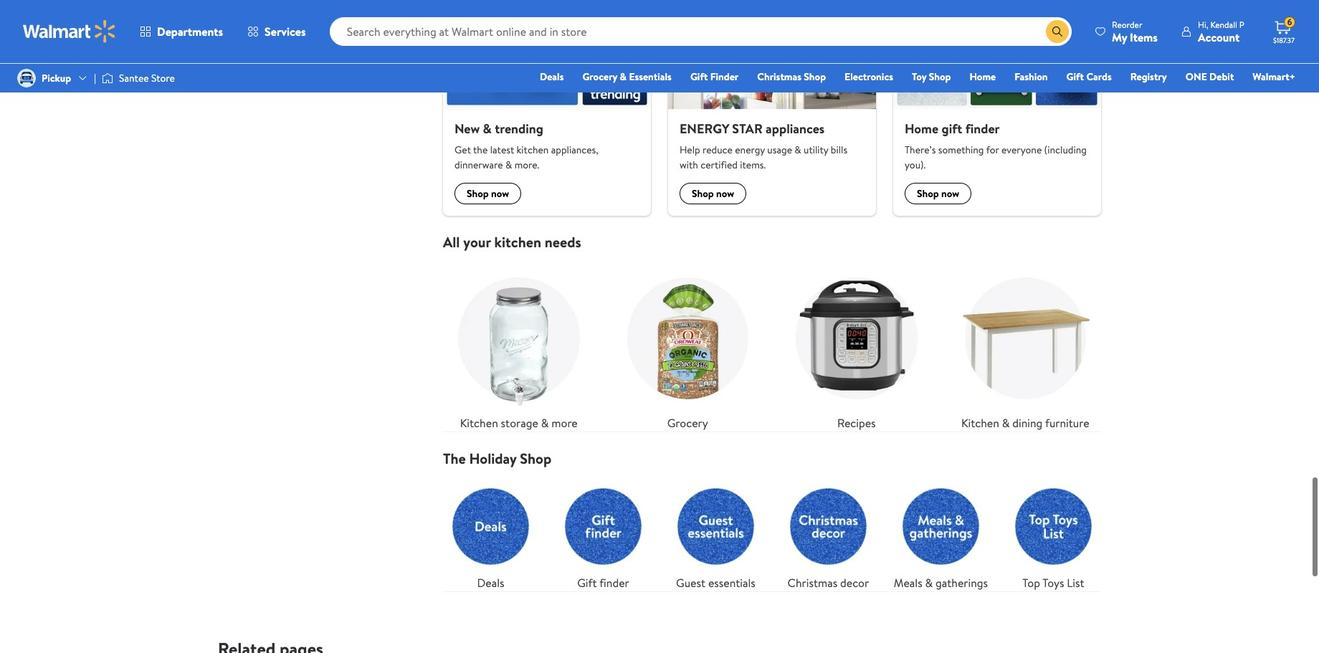 Task type: vqa. For each thing, say whether or not it's contained in the screenshot.
'Guest Essentials' link
yes



Task type: locate. For each thing, give the bounding box(es) containing it.
now down certified
[[717, 185, 735, 200]]

 image right the | at the left
[[102, 71, 113, 85]]

0 horizontal spatial grocery
[[583, 70, 618, 84]]

with
[[680, 157, 698, 171]]

0 vertical spatial list
[[435, 0, 1110, 215]]

 image
[[17, 69, 36, 87], [102, 71, 113, 85]]

reorder my items
[[1112, 18, 1158, 45]]

shop now down dinnerware
[[467, 185, 509, 200]]

gift cards
[[1067, 70, 1112, 84]]

3 shop now from the left
[[917, 185, 960, 200]]

shop now inside the energy star appliances "list item"
[[692, 185, 735, 200]]

now inside new & trending list item
[[491, 185, 509, 200]]

deals link for grocery & essentials link
[[534, 69, 570, 85]]

kitchen & dining furniture
[[962, 414, 1090, 430]]

holiday
[[469, 447, 517, 467]]

1 horizontal spatial shop now
[[692, 185, 735, 200]]

one debit link
[[1180, 69, 1241, 85]]

energy
[[735, 142, 765, 156]]

now
[[491, 185, 509, 200], [717, 185, 735, 200], [942, 185, 960, 200]]

santee
[[119, 71, 149, 85]]

kitchen right the your
[[495, 231, 541, 251]]

1 horizontal spatial deals
[[540, 70, 564, 84]]

0 vertical spatial christmas
[[758, 70, 802, 84]]

grocery & essentials link
[[576, 69, 678, 85]]

0 horizontal spatial now
[[491, 185, 509, 200]]

one
[[1186, 70, 1208, 84]]

1 vertical spatial list
[[435, 250, 1110, 430]]

&
[[620, 70, 627, 84], [483, 118, 492, 136], [795, 142, 802, 156], [506, 157, 512, 171], [541, 414, 549, 430], [1002, 414, 1010, 430], [926, 574, 933, 589]]

deals link for gift finder link
[[443, 478, 539, 590]]

christmas decor link
[[781, 478, 876, 590]]

1 kitchen from the left
[[460, 414, 498, 430]]

services
[[265, 24, 306, 39]]

grocery
[[583, 70, 618, 84], [668, 414, 708, 430]]

finder inside home gift finder there's something for everyone (including you).
[[966, 118, 1000, 136]]

walmart image
[[23, 20, 116, 43]]

list for all your kitchen needs
[[435, 250, 1110, 430]]

appliances
[[766, 118, 825, 136]]

0 horizontal spatial shop now
[[467, 185, 509, 200]]

home link
[[964, 69, 1003, 85]]

kitchen
[[460, 414, 498, 430], [962, 414, 1000, 430]]

0 vertical spatial deals link
[[534, 69, 570, 85]]

1 vertical spatial christmas
[[788, 574, 838, 589]]

grocery link
[[612, 261, 764, 430]]

shop down you).
[[917, 185, 939, 200]]

1 horizontal spatial  image
[[102, 71, 113, 85]]

0 horizontal spatial gift
[[577, 574, 597, 589]]

2 horizontal spatial gift
[[1067, 70, 1084, 84]]

grocery inside "list"
[[668, 414, 708, 430]]

home
[[970, 70, 996, 84], [905, 118, 939, 136]]

now inside the energy star appliances "list item"
[[717, 185, 735, 200]]

gift cards link
[[1060, 69, 1119, 85]]

1 vertical spatial deals link
[[443, 478, 539, 590]]

3 now from the left
[[942, 185, 960, 200]]

0 vertical spatial grocery
[[583, 70, 618, 84]]

now for &
[[491, 185, 509, 200]]

shop now inside home gift finder list item
[[917, 185, 960, 200]]

1 horizontal spatial now
[[717, 185, 735, 200]]

shop now for energy
[[692, 185, 735, 200]]

departments
[[157, 24, 223, 39]]

1 horizontal spatial gift
[[691, 70, 708, 84]]

0 vertical spatial home
[[970, 70, 996, 84]]

1 list from the top
[[435, 0, 1110, 215]]

home inside home gift finder there's something for everyone (including you).
[[905, 118, 939, 136]]

shop
[[804, 70, 826, 84], [929, 70, 951, 84], [467, 185, 489, 200], [692, 185, 714, 200], [917, 185, 939, 200], [520, 447, 552, 467]]

0 vertical spatial finder
[[966, 118, 1000, 136]]

3 list from the top
[[435, 466, 1110, 590]]

kitchen storage & more
[[460, 414, 578, 430]]

0 horizontal spatial finder
[[600, 574, 630, 589]]

2 list from the top
[[435, 250, 1110, 430]]

appliances,
[[551, 142, 599, 156]]

0 vertical spatial kitchen
[[517, 142, 549, 156]]

list
[[435, 0, 1110, 215], [435, 250, 1110, 430], [435, 466, 1110, 590]]

essentials
[[708, 574, 756, 589]]

0 horizontal spatial kitchen
[[460, 414, 498, 430]]

shop down dinnerware
[[467, 185, 489, 200]]

1 vertical spatial kitchen
[[495, 231, 541, 251]]

deals inside "list"
[[477, 574, 505, 589]]

kitchen up holiday
[[460, 414, 498, 430]]

everyone
[[1002, 142, 1042, 156]]

new & trending get the latest kitchen appliances, dinnerware & more.
[[455, 118, 599, 171]]

fashion
[[1015, 70, 1048, 84]]

& down latest
[[506, 157, 512, 171]]

meals & gatherings link
[[894, 478, 989, 590]]

home up there's
[[905, 118, 939, 136]]

grocery for grocery & essentials
[[583, 70, 618, 84]]

list containing kitchen storage & more
[[435, 250, 1110, 430]]

home left fashion
[[970, 70, 996, 84]]

my
[[1112, 29, 1128, 45]]

grocery & essentials
[[583, 70, 672, 84]]

now down dinnerware
[[491, 185, 509, 200]]

1 horizontal spatial finder
[[966, 118, 1000, 136]]

shop now
[[467, 185, 509, 200], [692, 185, 735, 200], [917, 185, 960, 200]]

1 vertical spatial finder
[[600, 574, 630, 589]]

2 shop now from the left
[[692, 185, 735, 200]]

1 vertical spatial deals
[[477, 574, 505, 589]]

1 horizontal spatial home
[[970, 70, 996, 84]]

gift for gift cards
[[1067, 70, 1084, 84]]

kitchen left dining
[[962, 414, 1000, 430]]

Walmart Site-Wide search field
[[330, 17, 1072, 46]]

1 vertical spatial home
[[905, 118, 939, 136]]

0 vertical spatial deals
[[540, 70, 564, 84]]

1 horizontal spatial grocery
[[668, 414, 708, 430]]

deals
[[540, 70, 564, 84], [477, 574, 505, 589]]

reduce
[[703, 142, 733, 156]]

top
[[1023, 574, 1041, 589]]

shop now down certified
[[692, 185, 735, 200]]

shop now down you).
[[917, 185, 960, 200]]

deals link
[[534, 69, 570, 85], [443, 478, 539, 590]]

kitchen up more.
[[517, 142, 549, 156]]

christmas up appliances
[[758, 70, 802, 84]]

shop down with
[[692, 185, 714, 200]]

cards
[[1087, 70, 1112, 84]]

now down something
[[942, 185, 960, 200]]

gift for gift finder
[[691, 70, 708, 84]]

Search search field
[[330, 17, 1072, 46]]

christmas inside "list"
[[788, 574, 838, 589]]

guest essentials link
[[668, 478, 764, 590]]

essentials
[[629, 70, 672, 84]]

toy shop
[[912, 70, 951, 84]]

toy
[[912, 70, 927, 84]]

christmas for christmas shop
[[758, 70, 802, 84]]

gift
[[691, 70, 708, 84], [1067, 70, 1084, 84], [577, 574, 597, 589]]

shop now inside new & trending list item
[[467, 185, 509, 200]]

2 now from the left
[[717, 185, 735, 200]]

0 horizontal spatial  image
[[17, 69, 36, 87]]

2 horizontal spatial shop now
[[917, 185, 960, 200]]

2 horizontal spatial now
[[942, 185, 960, 200]]

kitchen
[[517, 142, 549, 156], [495, 231, 541, 251]]

shop down storage
[[520, 447, 552, 467]]

0 horizontal spatial home
[[905, 118, 939, 136]]

0 horizontal spatial deals
[[477, 574, 505, 589]]

shop left electronics
[[804, 70, 826, 84]]

recipes
[[838, 414, 876, 430]]

shop now for home
[[917, 185, 960, 200]]

6 $187.37
[[1274, 16, 1295, 45]]

meals & gatherings
[[894, 574, 988, 589]]

now inside home gift finder list item
[[942, 185, 960, 200]]

home for home
[[970, 70, 996, 84]]

toys
[[1043, 574, 1065, 589]]

shop inside home gift finder list item
[[917, 185, 939, 200]]

1 horizontal spatial kitchen
[[962, 414, 1000, 430]]

1 vertical spatial grocery
[[668, 414, 708, 430]]

1 shop now from the left
[[467, 185, 509, 200]]

2 kitchen from the left
[[962, 414, 1000, 430]]

 image left pickup
[[17, 69, 36, 87]]

& left utility on the top of the page
[[795, 142, 802, 156]]

debit
[[1210, 70, 1235, 84]]

list containing deals
[[435, 466, 1110, 590]]

top toys list
[[1023, 574, 1085, 589]]

1 now from the left
[[491, 185, 509, 200]]

christmas left decor
[[788, 574, 838, 589]]

energy star appliances help reduce energy usage & utility bills with certified items.
[[680, 118, 848, 171]]

$187.37
[[1274, 35, 1295, 45]]

finder
[[711, 70, 739, 84]]

2 vertical spatial list
[[435, 466, 1110, 590]]

shop inside new & trending list item
[[467, 185, 489, 200]]



Task type: describe. For each thing, give the bounding box(es) containing it.
gift finder link
[[556, 478, 651, 590]]

gift finder link
[[684, 69, 745, 85]]

& left essentials
[[620, 70, 627, 84]]

guest essentials
[[676, 574, 756, 589]]

grocery for grocery
[[668, 414, 708, 430]]

(including
[[1045, 142, 1087, 156]]

decor
[[841, 574, 869, 589]]

needs
[[545, 231, 582, 251]]

items.
[[740, 157, 766, 171]]

all
[[443, 231, 460, 251]]

& right meals
[[926, 574, 933, 589]]

registry
[[1131, 70, 1167, 84]]

there's
[[905, 142, 936, 156]]

& right new
[[483, 118, 492, 136]]

usage
[[768, 142, 792, 156]]

for
[[987, 142, 999, 156]]

dinnerware
[[455, 157, 503, 171]]

now for gift
[[942, 185, 960, 200]]

the holiday shop
[[443, 447, 552, 467]]

gatherings
[[936, 574, 988, 589]]

home for home gift finder there's something for everyone (including you).
[[905, 118, 939, 136]]

kitchen inside the new & trending get the latest kitchen appliances, dinnerware & more.
[[517, 142, 549, 156]]

p
[[1240, 18, 1245, 30]]

storage
[[501, 414, 539, 430]]

kitchen & dining furniture link
[[950, 261, 1102, 430]]

 image for pickup
[[17, 69, 36, 87]]

kendall
[[1211, 18, 1238, 30]]

you).
[[905, 157, 926, 171]]

more.
[[515, 157, 540, 171]]

departments button
[[128, 14, 235, 49]]

& left the more on the left of page
[[541, 414, 549, 430]]

list for the holiday shop
[[435, 466, 1110, 590]]

latest
[[490, 142, 514, 156]]

6
[[1288, 16, 1293, 28]]

help
[[680, 142, 700, 156]]

home gift finder list item
[[885, 0, 1110, 215]]

recipes link
[[781, 261, 933, 430]]

one debit
[[1186, 70, 1235, 84]]

now for star
[[717, 185, 735, 200]]

your
[[463, 231, 491, 251]]

dining
[[1013, 414, 1043, 430]]

services button
[[235, 14, 318, 49]]

electronics link
[[838, 69, 900, 85]]

gift finder
[[577, 574, 630, 589]]

more
[[552, 414, 578, 430]]

energy
[[680, 118, 729, 136]]

shop now for new
[[467, 185, 509, 200]]

kitchen for kitchen & dining furniture
[[962, 414, 1000, 430]]

all your kitchen needs
[[443, 231, 582, 251]]

 image for santee store
[[102, 71, 113, 85]]

store
[[151, 71, 175, 85]]

furniture
[[1046, 414, 1090, 430]]

kitchen storage & more link
[[443, 261, 595, 430]]

kitchen for kitchen storage & more
[[460, 414, 498, 430]]

gift
[[942, 118, 963, 136]]

search icon image
[[1052, 26, 1064, 37]]

registry link
[[1124, 69, 1174, 85]]

christmas decor
[[788, 574, 869, 589]]

get
[[455, 142, 471, 156]]

trending
[[495, 118, 544, 136]]

the
[[443, 447, 466, 467]]

fashion link
[[1008, 69, 1055, 85]]

toy shop link
[[906, 69, 958, 85]]

gift finder
[[691, 70, 739, 84]]

electronics
[[845, 70, 894, 84]]

meals
[[894, 574, 923, 589]]

& left dining
[[1002, 414, 1010, 430]]

list containing new & trending
[[435, 0, 1110, 215]]

christmas shop link
[[751, 69, 833, 85]]

gift for gift finder
[[577, 574, 597, 589]]

& inside the energy star appliances help reduce energy usage & utility bills with certified items.
[[795, 142, 802, 156]]

reorder
[[1112, 18, 1143, 30]]

energy star appliances list item
[[660, 0, 885, 215]]

walmart+ link
[[1247, 69, 1302, 85]]

certified
[[701, 157, 738, 171]]

account
[[1198, 29, 1240, 45]]

shop right the toy
[[929, 70, 951, 84]]

christmas for christmas decor
[[788, 574, 838, 589]]

hi, kendall p account
[[1198, 18, 1245, 45]]

santee store
[[119, 71, 175, 85]]

home gift finder there's something for everyone (including you).
[[905, 118, 1087, 171]]

guest
[[676, 574, 706, 589]]

bills
[[831, 142, 848, 156]]

shop inside the energy star appliances "list item"
[[692, 185, 714, 200]]

new
[[455, 118, 480, 136]]

|
[[94, 71, 96, 85]]

walmart+
[[1253, 70, 1296, 84]]

items
[[1130, 29, 1158, 45]]

new & trending list item
[[435, 0, 660, 215]]

top toys list link
[[1006, 478, 1102, 590]]

christmas shop
[[758, 70, 826, 84]]

something
[[939, 142, 984, 156]]

hi,
[[1198, 18, 1209, 30]]



